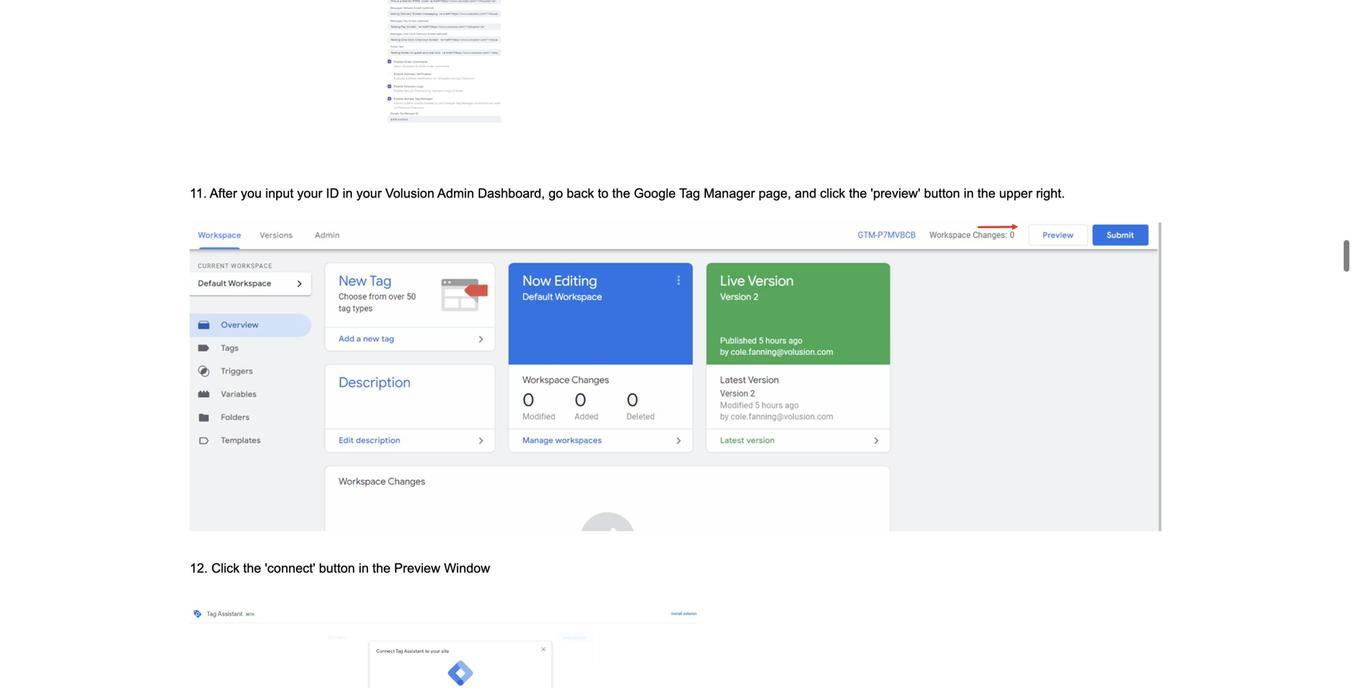 Task type: describe. For each thing, give the bounding box(es) containing it.
the right click
[[849, 186, 867, 201]]

the right the click
[[243, 561, 261, 576]]

1 horizontal spatial in
[[359, 561, 369, 576]]

you
[[241, 186, 262, 201]]

page,
[[759, 186, 792, 201]]

the right the to
[[612, 186, 631, 201]]

the left preview
[[373, 561, 391, 576]]

'connect'
[[265, 561, 315, 576]]

preview
[[394, 561, 441, 576]]

admin
[[438, 186, 474, 201]]

back
[[567, 186, 594, 201]]

upper
[[1000, 186, 1033, 201]]

0 horizontal spatial button
[[319, 561, 355, 576]]

click
[[211, 561, 240, 576]]

12. click the 'connect' button in the preview window
[[190, 561, 490, 576]]

2 your from the left
[[357, 186, 382, 201]]

manager
[[704, 186, 755, 201]]

input
[[265, 186, 294, 201]]

tag
[[679, 186, 700, 201]]

1 your from the left
[[297, 186, 323, 201]]

to
[[598, 186, 609, 201]]



Task type: vqa. For each thing, say whether or not it's contained in the screenshot.
After
yes



Task type: locate. For each thing, give the bounding box(es) containing it.
2 horizontal spatial in
[[964, 186, 974, 201]]

0 vertical spatial button
[[924, 186, 961, 201]]

your left id
[[297, 186, 323, 201]]

1 horizontal spatial your
[[357, 186, 382, 201]]

window
[[444, 561, 490, 576]]

your
[[297, 186, 323, 201], [357, 186, 382, 201]]

after
[[210, 186, 237, 201]]

0 horizontal spatial in
[[343, 186, 353, 201]]

click
[[820, 186, 846, 201]]

and
[[795, 186, 817, 201]]

image.png image
[[190, 221, 1162, 532]]

button right "'preview'" in the top of the page
[[924, 186, 961, 201]]

google
[[634, 186, 676, 201]]

go
[[549, 186, 563, 201]]

in right id
[[343, 186, 353, 201]]

volusion
[[385, 186, 435, 201]]

button right 'connect'
[[319, 561, 355, 576]]

the
[[612, 186, 631, 201], [849, 186, 867, 201], [978, 186, 996, 201], [243, 561, 261, 576], [373, 561, 391, 576]]

button
[[924, 186, 961, 201], [319, 561, 355, 576]]

in left upper
[[964, 186, 974, 201]]

right.
[[1037, 186, 1065, 201]]

id
[[326, 186, 339, 201]]

11.
[[190, 186, 207, 201]]

the left upper
[[978, 186, 996, 201]]

12.
[[190, 561, 208, 576]]

11. after you input your id in your volusion admin dashboard, go back to the google tag manager page, and click the 'preview' button in the upper right.
[[190, 186, 1069, 201]]

dashboard,
[[478, 186, 545, 201]]

in
[[343, 186, 353, 201], [964, 186, 974, 201], [359, 561, 369, 576]]

1 horizontal spatial button
[[924, 186, 961, 201]]

1 vertical spatial button
[[319, 561, 355, 576]]

0 horizontal spatial your
[[297, 186, 323, 201]]

your right id
[[357, 186, 382, 201]]

'preview'
[[871, 186, 921, 201]]

in left preview
[[359, 561, 369, 576]]



